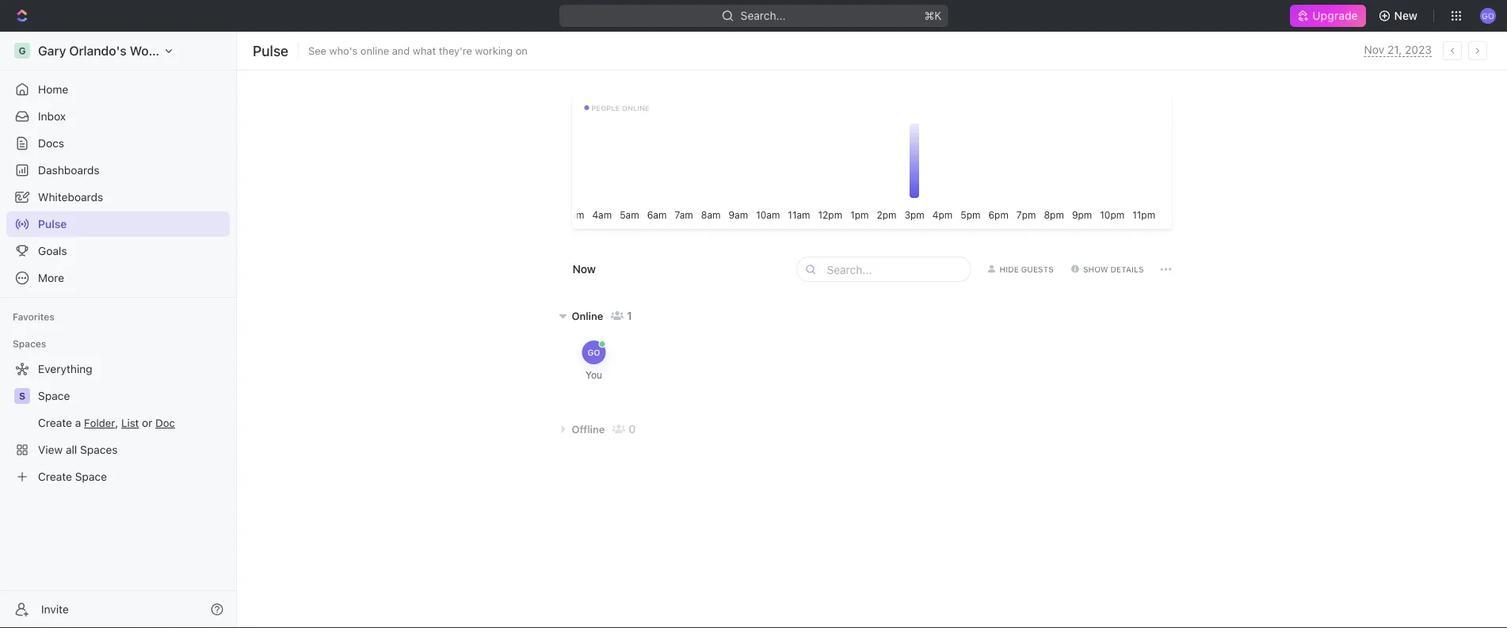 Task type: vqa. For each thing, say whether or not it's contained in the screenshot.
top Team
no



Task type: describe. For each thing, give the bounding box(es) containing it.
9pm
[[1072, 209, 1092, 220]]

s
[[19, 391, 25, 402]]

create for create space
[[38, 470, 72, 484]]

folder
[[84, 417, 115, 430]]

nov 21, 2023 button
[[1365, 43, 1433, 57]]

favorites button
[[6, 308, 61, 327]]

1 horizontal spatial spaces
[[80, 444, 118, 457]]

gary
[[38, 43, 66, 58]]

pulse link
[[6, 212, 230, 237]]

you
[[586, 369, 602, 381]]

create space
[[38, 470, 107, 484]]

2023
[[1406, 43, 1433, 56]]

docs link
[[6, 131, 230, 156]]

home link
[[6, 77, 230, 102]]

offline
[[572, 424, 605, 436]]

pulse inside pulse link
[[38, 218, 67, 231]]

whiteboards link
[[6, 185, 230, 210]]

nov 21, 2023
[[1365, 43, 1433, 56]]

inbox link
[[6, 104, 230, 129]]

2pm
[[877, 209, 897, 220]]

go button
[[1476, 3, 1501, 29]]

working
[[475, 45, 513, 57]]

new button
[[1373, 3, 1428, 29]]

0 vertical spatial pulse
[[253, 42, 289, 59]]

see who's online and what they're working on
[[308, 45, 528, 57]]

9am
[[729, 209, 748, 220]]

4pm
[[932, 209, 953, 220]]

nov
[[1365, 43, 1385, 56]]

and
[[392, 45, 410, 57]]

home
[[38, 83, 68, 96]]

0
[[629, 423, 636, 436]]

docs
[[38, 137, 64, 150]]

gary orlando's workspace
[[38, 43, 196, 58]]

6am
[[647, 209, 667, 220]]

3am
[[565, 209, 584, 220]]

or
[[142, 417, 153, 430]]

g
[[19, 45, 26, 56]]

12pm
[[818, 209, 842, 220]]

goals link
[[6, 239, 230, 264]]

create for create a folder , list or doc
[[38, 417, 72, 430]]

4pm 5pm 6pm 7pm 8pm 9pm 10pm 11pm
[[932, 209, 1155, 220]]

0 vertical spatial spaces
[[13, 339, 46, 350]]

now
[[573, 263, 596, 276]]

a
[[75, 417, 81, 430]]

online
[[572, 310, 603, 322]]

10pm
[[1100, 209, 1125, 220]]

list button
[[121, 417, 139, 430]]

details
[[1111, 265, 1144, 274]]

what
[[413, 45, 436, 57]]

11pm
[[1133, 209, 1155, 220]]

dashboards link
[[6, 158, 230, 183]]

gary orlando's workspace, , element
[[14, 43, 30, 59]]

3pm
[[905, 209, 925, 220]]

they're
[[439, 45, 472, 57]]

upgrade link
[[1291, 5, 1366, 27]]

doc button
[[156, 417, 175, 430]]

0 vertical spatial space
[[38, 390, 70, 403]]

7am
[[675, 209, 693, 220]]

people online
[[592, 104, 650, 112]]

4am 5am 6am 7am 8am 9am 10am 11am 12pm 1pm 2pm
[[592, 209, 897, 220]]

8pm
[[1044, 209, 1064, 220]]

workspace
[[130, 43, 196, 58]]

view all spaces
[[38, 444, 118, 457]]

6pm
[[989, 209, 1009, 220]]

⌘k
[[925, 9, 942, 22]]

11am
[[788, 209, 810, 220]]



Task type: locate. For each thing, give the bounding box(es) containing it.
view all spaces link
[[6, 438, 227, 463]]

spaces down folder button
[[80, 444, 118, 457]]

1 vertical spatial online
[[622, 104, 650, 112]]

create a folder , list or doc
[[38, 417, 175, 430]]

orlando's
[[69, 43, 127, 58]]

10am
[[756, 209, 780, 220]]

space link
[[38, 384, 227, 409]]

people
[[592, 104, 620, 112]]

2 create from the top
[[38, 470, 72, 484]]

folder button
[[84, 417, 115, 430]]

tree
[[6, 357, 230, 490]]

online left and
[[361, 45, 389, 57]]

show details
[[1084, 265, 1144, 274]]

whiteboards
[[38, 191, 103, 204]]

0 horizontal spatial pulse
[[38, 218, 67, 231]]

doc
[[156, 417, 175, 430]]

1pm
[[850, 209, 869, 220]]

pulse
[[253, 42, 289, 59], [38, 218, 67, 231]]

invite
[[41, 603, 69, 616]]

spaces
[[13, 339, 46, 350], [80, 444, 118, 457]]

1 vertical spatial go
[[588, 348, 600, 357]]

1 vertical spatial spaces
[[80, 444, 118, 457]]

more button
[[6, 266, 230, 291]]

create
[[38, 417, 72, 430], [38, 470, 72, 484]]

0 horizontal spatial online
[[361, 45, 389, 57]]

tree containing everything
[[6, 357, 230, 490]]

5pm
[[961, 209, 981, 220]]

1 horizontal spatial pulse
[[253, 42, 289, 59]]

4am
[[592, 209, 612, 220]]

space
[[38, 390, 70, 403], [75, 470, 107, 484]]

upgrade
[[1313, 9, 1358, 22]]

show
[[1084, 265, 1109, 274]]

everything link
[[6, 357, 227, 382]]

0 horizontal spatial spaces
[[13, 339, 46, 350]]

spaces down favorites button
[[13, 339, 46, 350]]

8am
[[701, 209, 721, 220]]

space down everything on the left of page
[[38, 390, 70, 403]]

5am
[[620, 209, 639, 220]]

0 vertical spatial online
[[361, 45, 389, 57]]

,
[[115, 417, 118, 430]]

goals
[[38, 245, 67, 258]]

go inside go dropdown button
[[1483, 11, 1495, 20]]

space, , element
[[14, 388, 30, 404]]

create space link
[[6, 465, 227, 490]]

search...
[[741, 9, 786, 22]]

0 vertical spatial go
[[1483, 11, 1495, 20]]

1 vertical spatial pulse
[[38, 218, 67, 231]]

hide guests
[[1000, 265, 1054, 274]]

0 vertical spatial create
[[38, 417, 72, 430]]

space down the view all spaces
[[75, 470, 107, 484]]

see
[[308, 45, 327, 57]]

0 horizontal spatial go
[[588, 348, 600, 357]]

inbox
[[38, 110, 66, 123]]

dashboards
[[38, 164, 100, 177]]

1
[[627, 310, 633, 323]]

everything
[[38, 363, 92, 376]]

new
[[1395, 9, 1418, 22]]

create left 'a'
[[38, 417, 72, 430]]

favorites
[[13, 312, 55, 323]]

7pm
[[1017, 209, 1036, 220]]

go
[[1483, 11, 1495, 20], [588, 348, 600, 357]]

online right people
[[622, 104, 650, 112]]

21,
[[1388, 43, 1403, 56]]

1 vertical spatial space
[[75, 470, 107, 484]]

1 horizontal spatial online
[[622, 104, 650, 112]]

online
[[361, 45, 389, 57], [622, 104, 650, 112]]

0 horizontal spatial space
[[38, 390, 70, 403]]

hide
[[1000, 265, 1019, 274]]

pulse up goals
[[38, 218, 67, 231]]

view
[[38, 444, 63, 457]]

1 horizontal spatial space
[[75, 470, 107, 484]]

tree inside the sidebar navigation
[[6, 357, 230, 490]]

pulse left see
[[253, 42, 289, 59]]

who's
[[329, 45, 358, 57]]

on
[[516, 45, 528, 57]]

Search... text field
[[827, 258, 966, 281]]

all
[[66, 444, 77, 457]]

guests
[[1022, 265, 1054, 274]]

more
[[38, 272, 64, 285]]

sidebar navigation
[[0, 32, 240, 629]]

1 vertical spatial create
[[38, 470, 72, 484]]

list
[[121, 417, 139, 430]]

create down 'view'
[[38, 470, 72, 484]]

1 create from the top
[[38, 417, 72, 430]]

1 horizontal spatial go
[[1483, 11, 1495, 20]]



